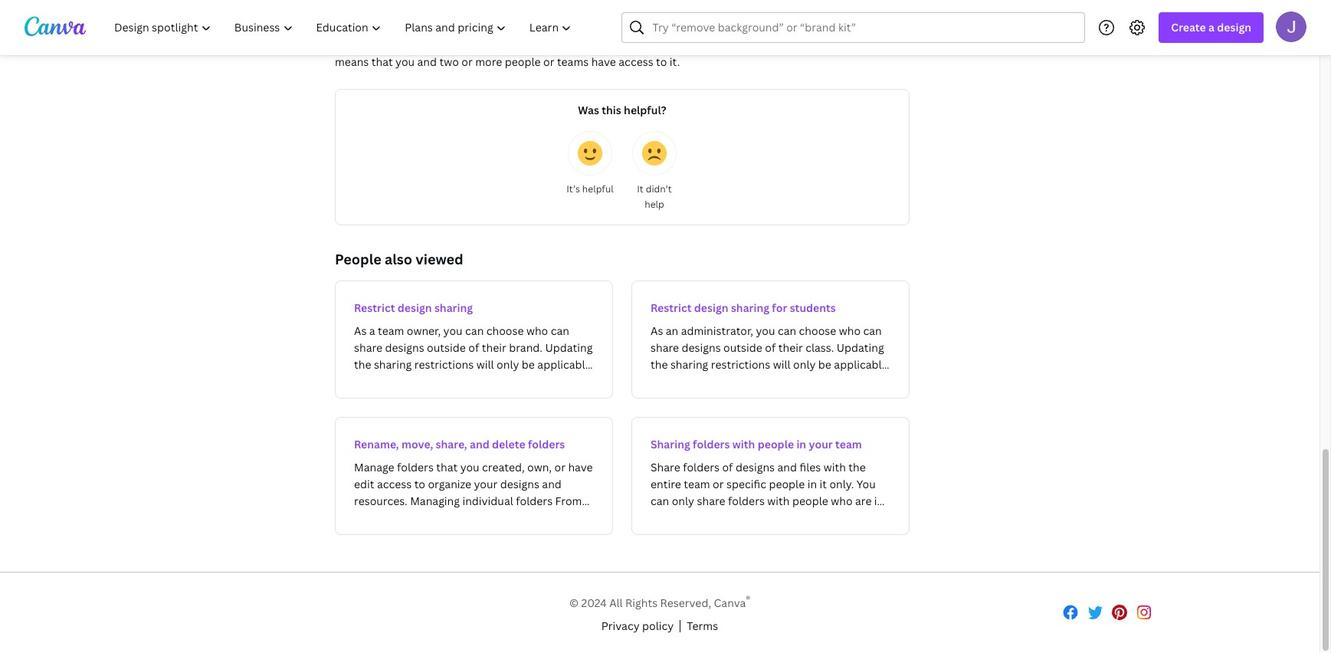 Task type: vqa. For each thing, say whether or not it's contained in the screenshot.
which on the right of page
yes



Task type: locate. For each thing, give the bounding box(es) containing it.
people
[[335, 250, 382, 268]]

helpful
[[582, 182, 614, 195]]

0 horizontal spatial people
[[505, 54, 541, 69]]

1 vertical spatial people
[[758, 437, 794, 451]]

helpful?
[[624, 103, 667, 117]]

0 horizontal spatial the
[[345, 37, 362, 51]]

0 horizontal spatial sharing
[[434, 300, 473, 315]]

delete
[[492, 437, 525, 451]]

all
[[609, 595, 623, 610]]

2 restrict from the left
[[651, 300, 692, 315]]

1 horizontal spatial to
[[656, 54, 667, 69]]

and right share,
[[470, 437, 490, 451]]

means
[[335, 54, 369, 69]]

folders left with
[[693, 437, 730, 451]]

people inside icon, which means that you and two or more people or teams have access to it.
[[505, 54, 541, 69]]

1 horizontal spatial a
[[1209, 20, 1215, 34]]

0 vertical spatial a
[[1209, 20, 1215, 34]]

1 folders from the left
[[528, 437, 565, 451]]

1 horizontal spatial or
[[543, 54, 555, 69]]

profile
[[643, 37, 677, 51]]

1 vertical spatial have
[[591, 54, 616, 69]]

have
[[739, 37, 764, 51], [591, 54, 616, 69]]

and
[[417, 54, 437, 69], [470, 437, 490, 451]]

help
[[645, 198, 664, 211]]

or down if the design is shared to more than two people, the second profile picture will have a
[[543, 54, 555, 69]]

0 vertical spatial to
[[450, 37, 461, 51]]

will
[[719, 37, 737, 51]]

or right you
[[462, 54, 473, 69]]

people left in
[[758, 437, 794, 451]]

1 horizontal spatial sharing
[[731, 300, 770, 315]]

the right if
[[345, 37, 362, 51]]

2024
[[581, 595, 607, 610]]

0 horizontal spatial or
[[462, 54, 473, 69]]

jacob simon image
[[1276, 11, 1307, 42]]

1 restrict from the left
[[354, 300, 395, 315]]

more left than
[[464, 37, 491, 51]]

2 or from the left
[[543, 54, 555, 69]]

sharing folders with people in your team
[[651, 437, 862, 451]]

restrict
[[354, 300, 395, 315], [651, 300, 692, 315]]

to inside icon, which means that you and two or more people or teams have access to it.
[[656, 54, 667, 69]]

1 the from the left
[[345, 37, 362, 51]]

1 horizontal spatial folders
[[693, 437, 730, 451]]

Try "remove background" or "brand kit" search field
[[653, 13, 1076, 42]]

1 horizontal spatial and
[[470, 437, 490, 451]]

have down second
[[591, 54, 616, 69]]

1 horizontal spatial two
[[520, 37, 539, 51]]

1 sharing from the left
[[434, 300, 473, 315]]

sharing down viewed
[[434, 300, 473, 315]]

sharing
[[434, 300, 473, 315], [731, 300, 770, 315]]

restrict design sharing link
[[335, 281, 613, 399]]

which
[[846, 37, 877, 51]]

folders right delete
[[528, 437, 565, 451]]

picture
[[679, 37, 717, 51]]

privacy policy
[[602, 618, 674, 633]]

a right will
[[767, 37, 773, 51]]

reserved,
[[660, 595, 711, 610]]

1 horizontal spatial have
[[739, 37, 764, 51]]

2 sharing from the left
[[731, 300, 770, 315]]

sharing left for
[[731, 300, 770, 315]]

restrict design sharing
[[354, 300, 473, 315]]

more down than
[[475, 54, 502, 69]]

two right than
[[520, 37, 539, 51]]

design right create
[[1217, 20, 1252, 34]]

design
[[1217, 20, 1252, 34], [365, 37, 399, 51], [398, 300, 432, 315], [694, 300, 729, 315]]

have inside icon, which means that you and two or more people or teams have access to it.
[[591, 54, 616, 69]]

0 horizontal spatial restrict
[[354, 300, 395, 315]]

®
[[746, 593, 750, 605]]

the up teams
[[583, 37, 600, 51]]

0 horizontal spatial folders
[[528, 437, 565, 451]]

sharing
[[651, 437, 690, 451]]

the
[[345, 37, 362, 51], [583, 37, 600, 51]]

to
[[450, 37, 461, 51], [656, 54, 667, 69]]

icon,
[[819, 37, 844, 51]]

or
[[462, 54, 473, 69], [543, 54, 555, 69]]

in
[[797, 437, 806, 451]]

0 horizontal spatial to
[[450, 37, 461, 51]]

1 vertical spatial and
[[470, 437, 490, 451]]

viewed
[[416, 250, 463, 268]]

to left it.
[[656, 54, 667, 69]]

0 vertical spatial and
[[417, 54, 437, 69]]

a
[[1209, 20, 1215, 34], [767, 37, 773, 51]]

to right shared
[[450, 37, 461, 51]]

people also viewed
[[335, 250, 463, 268]]

if the design is shared to more than two people, the second profile picture will have a
[[335, 37, 775, 51]]

folders
[[528, 437, 565, 451], [693, 437, 730, 451]]

people down than
[[505, 54, 541, 69]]

people
[[505, 54, 541, 69], [758, 437, 794, 451]]

people,
[[542, 37, 580, 51]]

terms
[[687, 618, 718, 633]]

1 horizontal spatial restrict
[[651, 300, 692, 315]]

2 folders from the left
[[693, 437, 730, 451]]

1 or from the left
[[462, 54, 473, 69]]

0 horizontal spatial have
[[591, 54, 616, 69]]

terms link
[[687, 618, 718, 634]]

also
[[385, 250, 412, 268]]

create
[[1171, 20, 1206, 34]]

1 horizontal spatial the
[[583, 37, 600, 51]]

this
[[602, 103, 621, 117]]

have right will
[[739, 37, 764, 51]]

two down shared
[[440, 54, 459, 69]]

1 vertical spatial a
[[767, 37, 773, 51]]

😔 image
[[642, 141, 667, 166]]

two
[[520, 37, 539, 51], [440, 54, 459, 69]]

0 horizontal spatial and
[[417, 54, 437, 69]]

a right create
[[1209, 20, 1215, 34]]

and down shared
[[417, 54, 437, 69]]

policy
[[642, 618, 674, 633]]

more
[[464, 37, 491, 51], [475, 54, 502, 69]]

0 horizontal spatial two
[[440, 54, 459, 69]]

rename,
[[354, 437, 399, 451]]

canva
[[714, 595, 746, 610]]

sharing folders with people in your team link
[[632, 417, 910, 535]]

your
[[809, 437, 833, 451]]

0 vertical spatial more
[[464, 37, 491, 51]]

folders inside "link"
[[693, 437, 730, 451]]

1 horizontal spatial people
[[758, 437, 794, 451]]

1 vertical spatial more
[[475, 54, 502, 69]]

0 vertical spatial people
[[505, 54, 541, 69]]

teams
[[557, 54, 589, 69]]

1 vertical spatial to
[[656, 54, 667, 69]]

create a design button
[[1159, 12, 1264, 43]]

1 vertical spatial two
[[440, 54, 459, 69]]

for
[[772, 300, 787, 315]]



Task type: describe. For each thing, give the bounding box(es) containing it.
design inside dropdown button
[[1217, 20, 1252, 34]]

rename, move, share, and delete folders
[[354, 437, 565, 451]]

more inside icon, which means that you and two or more people or teams have access to it.
[[475, 54, 502, 69]]

move,
[[402, 437, 433, 451]]

rename, move, share, and delete folders link
[[335, 417, 613, 535]]

0 horizontal spatial a
[[767, 37, 773, 51]]

0 vertical spatial two
[[520, 37, 539, 51]]

create a design
[[1171, 20, 1252, 34]]

design up that
[[365, 37, 399, 51]]

second
[[603, 37, 640, 51]]

restrict for restrict design sharing for students
[[651, 300, 692, 315]]

design down people also viewed at left top
[[398, 300, 432, 315]]

didn't
[[646, 182, 672, 195]]

icon, which means that you and two or more people or teams have access to it.
[[335, 37, 877, 69]]

it
[[637, 182, 644, 195]]

and inside rename, move, share, and delete folders link
[[470, 437, 490, 451]]

than
[[493, 37, 517, 51]]

it's helpful
[[567, 182, 614, 195]]

people inside "link"
[[758, 437, 794, 451]]

that
[[372, 54, 393, 69]]

it didn't help
[[637, 182, 672, 211]]

it's
[[567, 182, 580, 195]]

and inside icon, which means that you and two or more people or teams have access to it.
[[417, 54, 437, 69]]

with
[[733, 437, 755, 451]]

if
[[335, 37, 342, 51]]

privacy
[[602, 618, 640, 633]]

shared
[[412, 37, 447, 51]]

access
[[619, 54, 654, 69]]

restrict design sharing for students
[[651, 300, 836, 315]]

it.
[[670, 54, 680, 69]]

restrict for restrict design sharing
[[354, 300, 395, 315]]

rights
[[626, 595, 658, 610]]

share,
[[436, 437, 467, 451]]

was this helpful?
[[578, 103, 667, 117]]

two inside icon, which means that you and two or more people or teams have access to it.
[[440, 54, 459, 69]]

students
[[790, 300, 836, 315]]

top level navigation element
[[104, 12, 585, 43]]

team
[[835, 437, 862, 451]]

sharing for restrict design sharing
[[434, 300, 473, 315]]

design left for
[[694, 300, 729, 315]]

2 the from the left
[[583, 37, 600, 51]]

© 2024 all rights reserved, canva ®
[[569, 593, 750, 610]]

©
[[569, 595, 579, 610]]

you
[[396, 54, 415, 69]]

sharing for restrict design sharing for students
[[731, 300, 770, 315]]

a inside dropdown button
[[1209, 20, 1215, 34]]

0 vertical spatial have
[[739, 37, 764, 51]]

is
[[401, 37, 409, 51]]

privacy policy link
[[602, 618, 674, 634]]

🙂 image
[[578, 141, 602, 166]]

was
[[578, 103, 599, 117]]

restrict design sharing for students link
[[632, 281, 910, 399]]



